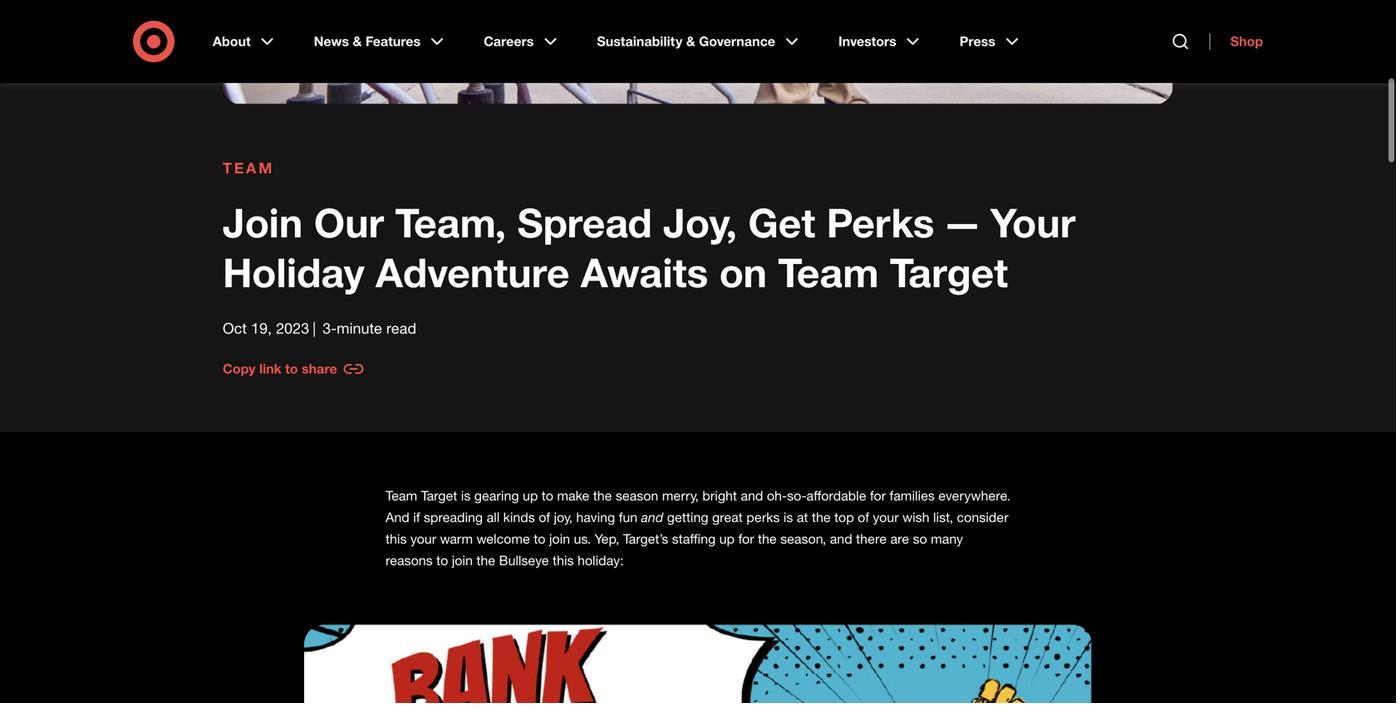 Task type: vqa. For each thing, say whether or not it's contained in the screenshot.
leftmost for
yes



Task type: describe. For each thing, give the bounding box(es) containing it.
top
[[834, 510, 854, 526]]

families
[[890, 488, 935, 504]]

welcome
[[477, 531, 530, 548]]

shop link
[[1210, 33, 1263, 50]]

0 horizontal spatial your
[[410, 531, 436, 548]]

& for features
[[353, 33, 362, 49]]

careers link
[[472, 20, 572, 63]]

all
[[487, 510, 500, 526]]

on
[[719, 248, 767, 297]]

3-
[[323, 320, 337, 337]]

0 vertical spatial join
[[549, 531, 570, 548]]

everywhere.
[[938, 488, 1010, 504]]

to down warm
[[436, 553, 448, 569]]

us.
[[574, 531, 591, 548]]

team for team
[[223, 159, 274, 177]]

share
[[302, 361, 337, 377]]

team,
[[395, 199, 506, 247]]

fun
[[619, 510, 638, 526]]

for inside team target is gearing up to make the season merry, bright and oh-so-affordable for families everywhere. and if spreading all kinds of joy, having fun
[[870, 488, 886, 504]]

kinds
[[503, 510, 535, 526]]

investors
[[838, 33, 896, 49]]

season
[[616, 488, 658, 504]]

press
[[960, 33, 995, 49]]

is inside the getting great perks is at the top of your wish list, consider this your warm welcome to join us. yep, target's staffing up for the season, and there are so many reasons to join the bullseye this holiday:
[[784, 510, 793, 526]]

team for team target is gearing up to make the season merry, bright and oh-so-affordable for families everywhere. and if spreading all kinds of joy, having fun
[[386, 488, 417, 504]]

news & features link
[[302, 20, 459, 63]]

awaits
[[581, 248, 708, 297]]

read
[[386, 320, 416, 337]]

merry,
[[662, 488, 699, 504]]

& for governance
[[686, 33, 695, 49]]

sustainability
[[597, 33, 682, 49]]

join our team, spread joy, get perks — your holiday adventure awaits on team target
[[223, 199, 1076, 297]]

the inside team target is gearing up to make the season merry, bright and oh-so-affordable for families everywhere. and if spreading all kinds of joy, having fun
[[593, 488, 612, 504]]

the down perks
[[758, 531, 777, 548]]

copy link to share
[[223, 361, 337, 377]]

bright
[[702, 488, 737, 504]]

so
[[913, 531, 927, 548]]

warm
[[440, 531, 473, 548]]

0 horizontal spatial this
[[386, 531, 407, 548]]

link
[[259, 361, 281, 377]]

having
[[576, 510, 615, 526]]

copy
[[223, 361, 256, 377]]

to inside team target is gearing up to make the season merry, bright and oh-so-affordable for families everywhere. and if spreading all kinds of joy, having fun
[[542, 488, 553, 504]]

wish
[[902, 510, 930, 526]]

up inside the getting great perks is at the top of your wish list, consider this your warm welcome to join us. yep, target's staffing up for the season, and there are so many reasons to join the bullseye this holiday:
[[719, 531, 735, 548]]

perks
[[827, 199, 934, 247]]

and
[[386, 510, 409, 526]]

perks
[[746, 510, 780, 526]]

about link
[[201, 20, 289, 63]]

if
[[413, 510, 420, 526]]

up inside team target is gearing up to make the season merry, bright and oh-so-affordable for families everywhere. and if spreading all kinds of joy, having fun
[[523, 488, 538, 504]]

oct 19, 2023
[[223, 320, 309, 337]]

target inside join our team, spread joy, get perks — your holiday adventure awaits on team target
[[890, 248, 1008, 297]]

to up bullseye at left
[[534, 531, 545, 548]]

governance
[[699, 33, 775, 49]]

gearing
[[474, 488, 519, 504]]

joy,
[[554, 510, 573, 526]]

and inside team target is gearing up to make the season merry, bright and oh-so-affordable for families everywhere. and if spreading all kinds of joy, having fun
[[741, 488, 763, 504]]

1 vertical spatial join
[[452, 553, 473, 569]]

investors link
[[827, 20, 935, 63]]

0 vertical spatial your
[[873, 510, 899, 526]]

news & features
[[314, 33, 421, 49]]

shop
[[1230, 33, 1263, 49]]

are
[[890, 531, 909, 548]]

the right "at"
[[812, 510, 831, 526]]

target's
[[623, 531, 668, 548]]

holiday:
[[578, 553, 624, 569]]

0 horizontal spatial and
[[641, 510, 667, 526]]

reasons
[[386, 553, 433, 569]]

joy,
[[663, 199, 737, 247]]

at
[[797, 510, 808, 526]]

features
[[366, 33, 421, 49]]



Task type: locate. For each thing, give the bounding box(es) containing it.
1 horizontal spatial &
[[686, 33, 695, 49]]

make
[[557, 488, 589, 504]]

of inside the getting great perks is at the top of your wish list, consider this your warm welcome to join us. yep, target's staffing up for the season, and there are so many reasons to join the bullseye this holiday:
[[858, 510, 869, 526]]

join down warm
[[452, 553, 473, 569]]

get
[[748, 199, 815, 247]]

careers
[[484, 33, 534, 49]]

team link
[[223, 158, 1173, 178]]

0 vertical spatial this
[[386, 531, 407, 548]]

of left the joy,
[[539, 510, 550, 526]]

2 & from the left
[[686, 33, 695, 49]]

1 horizontal spatial this
[[553, 553, 574, 569]]

about
[[213, 33, 251, 49]]

1 horizontal spatial join
[[549, 531, 570, 548]]

1 vertical spatial target
[[421, 488, 457, 504]]

1 vertical spatial is
[[784, 510, 793, 526]]

is up spreading
[[461, 488, 471, 504]]

staffing
[[672, 531, 716, 548]]

spread
[[517, 199, 652, 247]]

getting
[[667, 510, 708, 526]]

spreading
[[424, 510, 483, 526]]

target inside team target is gearing up to make the season merry, bright and oh-so-affordable for families everywhere. and if spreading all kinds of joy, having fun
[[421, 488, 457, 504]]

1 vertical spatial up
[[719, 531, 735, 548]]

1 horizontal spatial for
[[870, 488, 886, 504]]

target down —
[[890, 248, 1008, 297]]

team up and
[[386, 488, 417, 504]]

and
[[741, 488, 763, 504], [641, 510, 667, 526], [830, 531, 852, 548]]

and down top
[[830, 531, 852, 548]]

2 vertical spatial team
[[386, 488, 417, 504]]

0 horizontal spatial &
[[353, 33, 362, 49]]

& right news
[[353, 33, 362, 49]]

news
[[314, 33, 349, 49]]

0 vertical spatial and
[[741, 488, 763, 504]]

for inside the getting great perks is at the top of your wish list, consider this your warm welcome to join us. yep, target's staffing up for the season, and there are so many reasons to join the bullseye this holiday:
[[738, 531, 754, 548]]

1 horizontal spatial is
[[784, 510, 793, 526]]

is left "at"
[[784, 510, 793, 526]]

target up spreading
[[421, 488, 457, 504]]

1 & from the left
[[353, 33, 362, 49]]

and inside the getting great perks is at the top of your wish list, consider this your warm welcome to join us. yep, target's staffing up for the season, and there are so many reasons to join the bullseye this holiday:
[[830, 531, 852, 548]]

0 horizontal spatial for
[[738, 531, 754, 548]]

for left families at right bottom
[[870, 488, 886, 504]]

this down "us."
[[553, 553, 574, 569]]

1 vertical spatial your
[[410, 531, 436, 548]]

0 horizontal spatial target
[[421, 488, 457, 504]]

for down perks
[[738, 531, 754, 548]]

up down great
[[719, 531, 735, 548]]

of right top
[[858, 510, 869, 526]]

press link
[[948, 20, 1034, 63]]

1 horizontal spatial up
[[719, 531, 735, 548]]

adventure
[[376, 248, 570, 297]]

the up having
[[593, 488, 612, 504]]

this down and
[[386, 531, 407, 548]]

join
[[549, 531, 570, 548], [452, 553, 473, 569]]

0 vertical spatial target
[[890, 248, 1008, 297]]

holiday
[[223, 248, 365, 297]]

oct
[[223, 320, 247, 337]]

many
[[931, 531, 963, 548]]

team target is gearing up to make the season merry, bright and oh-so-affordable for families everywhere. and if spreading all kinds of joy, having fun
[[386, 488, 1010, 526]]

0 horizontal spatial team
[[223, 159, 274, 177]]

is
[[461, 488, 471, 504], [784, 510, 793, 526]]

team down get
[[778, 248, 879, 297]]

so-
[[787, 488, 807, 504]]

team
[[223, 159, 274, 177], [778, 248, 879, 297], [386, 488, 417, 504]]

is inside team target is gearing up to make the season merry, bright and oh-so-affordable for families everywhere. and if spreading all kinds of joy, having fun
[[461, 488, 471, 504]]

& left the governance
[[686, 33, 695, 49]]

for
[[870, 488, 886, 504], [738, 531, 754, 548]]

1 horizontal spatial your
[[873, 510, 899, 526]]

bullseye
[[499, 553, 549, 569]]

oh-
[[767, 488, 787, 504]]

team inside team target is gearing up to make the season merry, bright and oh-so-affordable for families everywhere. and if spreading all kinds of joy, having fun
[[386, 488, 417, 504]]

your down if
[[410, 531, 436, 548]]

1 horizontal spatial team
[[386, 488, 417, 504]]

to right link
[[285, 361, 298, 377]]

2 of from the left
[[858, 510, 869, 526]]

2 vertical spatial and
[[830, 531, 852, 548]]

list,
[[933, 510, 953, 526]]

—
[[946, 199, 979, 247]]

0 horizontal spatial join
[[452, 553, 473, 569]]

1 horizontal spatial and
[[741, 488, 763, 504]]

of
[[539, 510, 550, 526], [858, 510, 869, 526]]

getting great perks is at the top of your wish list, consider this your warm welcome to join us. yep, target's staffing up for the season, and there are so many reasons to join the bullseye this holiday:
[[386, 510, 1008, 569]]

1 vertical spatial for
[[738, 531, 754, 548]]

1 horizontal spatial of
[[858, 510, 869, 526]]

team inside join our team, spread joy, get perks — your holiday adventure awaits on team target
[[778, 248, 879, 297]]

0 vertical spatial for
[[870, 488, 886, 504]]

1 vertical spatial this
[[553, 553, 574, 569]]

1 vertical spatial and
[[641, 510, 667, 526]]

join down the joy,
[[549, 531, 570, 548]]

great
[[712, 510, 743, 526]]

minute
[[337, 320, 382, 337]]

0 vertical spatial team
[[223, 159, 274, 177]]

the
[[593, 488, 612, 504], [812, 510, 831, 526], [758, 531, 777, 548], [476, 553, 495, 569]]

& inside 'news & features' "link"
[[353, 33, 362, 49]]

yep,
[[595, 531, 619, 548]]

2023
[[276, 320, 309, 337]]

team up join
[[223, 159, 274, 177]]

and up perks
[[741, 488, 763, 504]]

join
[[223, 199, 303, 247]]

copy link to share button
[[223, 359, 364, 379]]

sustainability & governance link
[[585, 20, 814, 63]]

this
[[386, 531, 407, 548], [553, 553, 574, 569]]

0 horizontal spatial up
[[523, 488, 538, 504]]

of inside team target is gearing up to make the season merry, bright and oh-so-affordable for families everywhere. and if spreading all kinds of joy, having fun
[[539, 510, 550, 526]]

&
[[353, 33, 362, 49], [686, 33, 695, 49]]

1 horizontal spatial target
[[890, 248, 1008, 297]]

19,
[[251, 320, 272, 337]]

there
[[856, 531, 887, 548]]

0 horizontal spatial is
[[461, 488, 471, 504]]

0 vertical spatial is
[[461, 488, 471, 504]]

target
[[890, 248, 1008, 297], [421, 488, 457, 504]]

your up are
[[873, 510, 899, 526]]

to
[[285, 361, 298, 377], [542, 488, 553, 504], [534, 531, 545, 548], [436, 553, 448, 569]]

and up target's
[[641, 510, 667, 526]]

your
[[873, 510, 899, 526], [410, 531, 436, 548]]

3-minute read
[[323, 320, 416, 337]]

up up kinds
[[523, 488, 538, 504]]

the down welcome
[[476, 553, 495, 569]]

season,
[[780, 531, 826, 548]]

0 vertical spatial up
[[523, 488, 538, 504]]

your
[[990, 199, 1076, 247]]

consider
[[957, 510, 1008, 526]]

sustainability & governance
[[597, 33, 775, 49]]

to left make
[[542, 488, 553, 504]]

1 of from the left
[[539, 510, 550, 526]]

up
[[523, 488, 538, 504], [719, 531, 735, 548]]

1 vertical spatial team
[[778, 248, 879, 297]]

2 horizontal spatial and
[[830, 531, 852, 548]]

& inside sustainability & governance link
[[686, 33, 695, 49]]

to inside button
[[285, 361, 298, 377]]

our
[[314, 199, 384, 247]]

affordable
[[807, 488, 866, 504]]

0 horizontal spatial of
[[539, 510, 550, 526]]

2 horizontal spatial team
[[778, 248, 879, 297]]



